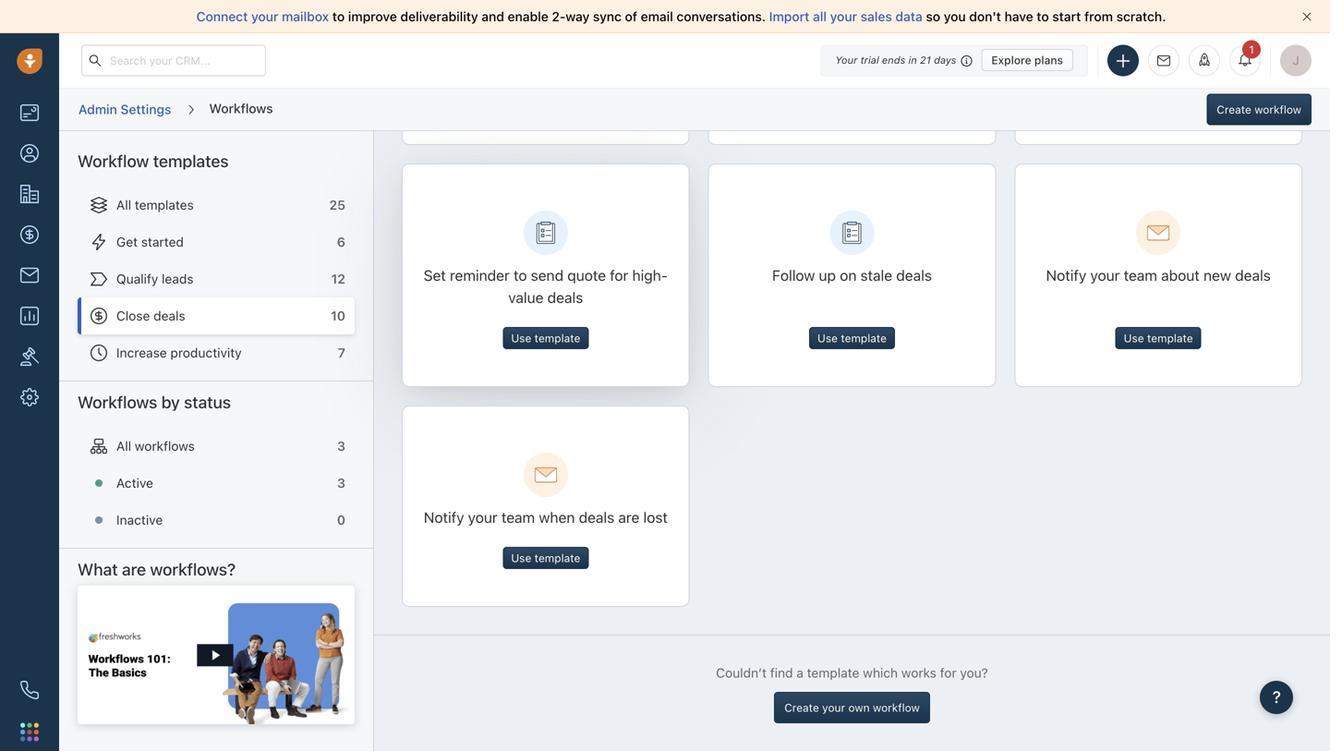 Task type: locate. For each thing, give the bounding box(es) containing it.
0 vertical spatial all
[[116, 197, 131, 212]]

use down value
[[511, 332, 532, 345]]

6
[[337, 234, 346, 249]]

0 vertical spatial workflow
[[1255, 103, 1302, 116]]

use template for stale
[[818, 332, 887, 345]]

to up value
[[514, 266, 527, 284]]

team left about
[[1124, 266, 1158, 284]]

workflows for workflows
[[209, 101, 273, 116]]

all for all templates
[[116, 197, 131, 212]]

0 horizontal spatial notify
[[424, 509, 464, 526]]

to inside set reminder to send quote for high- value deals
[[514, 266, 527, 284]]

explore plans
[[992, 54, 1063, 67]]

to left start
[[1037, 9, 1049, 24]]

template down when
[[535, 551, 581, 564]]

0
[[337, 512, 346, 527]]

use template for when
[[511, 551, 581, 564]]

send
[[531, 266, 564, 284]]

your
[[251, 9, 278, 24], [830, 9, 857, 24], [1091, 266, 1120, 284], [468, 509, 498, 526], [822, 701, 845, 714]]

1 all from the top
[[116, 197, 131, 212]]

create your own workflow
[[785, 701, 920, 714]]

0 horizontal spatial create
[[785, 701, 819, 714]]

don't
[[969, 9, 1001, 24]]

improve
[[348, 9, 397, 24]]

notify for notify your team about new deals
[[1046, 266, 1087, 284]]

connect your mailbox to improve deliverability and enable 2-way sync of email conversations. import all your sales data so you don't have to start from scratch.
[[196, 9, 1166, 24]]

ends
[[882, 54, 906, 66]]

all for all workflows
[[116, 438, 131, 454]]

create
[[1217, 103, 1252, 116], [785, 701, 819, 714]]

use template button down the notify your team when deals are lost
[[503, 547, 589, 569]]

all
[[116, 197, 131, 212], [116, 438, 131, 454]]

Search your CRM... text field
[[81, 45, 266, 76]]

status
[[184, 392, 231, 412]]

templates for all templates
[[135, 197, 194, 212]]

0 vertical spatial 3
[[337, 438, 346, 454]]

use down up
[[818, 332, 838, 345]]

deals inside set reminder to send quote for high- value deals
[[548, 289, 583, 306]]

deals right stale
[[896, 266, 932, 284]]

are right what
[[122, 559, 146, 579]]

0 vertical spatial team
[[1124, 266, 1158, 284]]

template
[[535, 332, 581, 345], [841, 332, 887, 345], [1147, 332, 1193, 345], [535, 551, 581, 564], [807, 665, 860, 680]]

template down about
[[1147, 332, 1193, 345]]

1 vertical spatial all
[[116, 438, 131, 454]]

create inside 'link'
[[785, 701, 819, 714]]

use template button
[[503, 327, 589, 349], [809, 327, 895, 349], [1116, 327, 1202, 349], [503, 547, 589, 569]]

1 vertical spatial 3
[[337, 475, 346, 491]]

templates up started
[[135, 197, 194, 212]]

1 vertical spatial workflow
[[873, 701, 920, 714]]

your left "mailbox"
[[251, 9, 278, 24]]

0 horizontal spatial workflows
[[78, 392, 157, 412]]

value
[[508, 289, 544, 306]]

1 horizontal spatial team
[[1124, 266, 1158, 284]]

use template down follow up on stale deals at top right
[[818, 332, 887, 345]]

2 all from the top
[[116, 438, 131, 454]]

team left when
[[502, 509, 535, 526]]

0 vertical spatial workflows
[[209, 101, 273, 116]]

3 for all workflows
[[337, 438, 346, 454]]

all up active at the left of page
[[116, 438, 131, 454]]

import
[[769, 9, 810, 24]]

template down follow up on stale deals at top right
[[841, 332, 887, 345]]

3
[[337, 438, 346, 454], [337, 475, 346, 491]]

create down 1 link
[[1217, 103, 1252, 116]]

for inside set reminder to send quote for high- value deals
[[610, 266, 629, 284]]

0 horizontal spatial team
[[502, 509, 535, 526]]

and
[[482, 9, 504, 24]]

for left you?
[[940, 665, 957, 680]]

are
[[618, 509, 640, 526], [122, 559, 146, 579]]

workflow down 1 link
[[1255, 103, 1302, 116]]

use template button for stale
[[809, 327, 895, 349]]

your left when
[[468, 509, 498, 526]]

workflows left the by
[[78, 392, 157, 412]]

workflow inside 'link'
[[873, 701, 920, 714]]

team
[[1124, 266, 1158, 284], [502, 509, 535, 526]]

you?
[[960, 665, 988, 680]]

templates
[[153, 151, 229, 171], [135, 197, 194, 212]]

increase
[[116, 345, 167, 360]]

1 vertical spatial templates
[[135, 197, 194, 212]]

your left own
[[822, 701, 845, 714]]

1 horizontal spatial workflows
[[209, 101, 273, 116]]

use
[[511, 332, 532, 345], [818, 332, 838, 345], [1124, 332, 1144, 345], [511, 551, 532, 564]]

use down notify your team about new deals
[[1124, 332, 1144, 345]]

properties image
[[20, 347, 39, 366]]

1 vertical spatial create
[[785, 701, 819, 714]]

2 3 from the top
[[337, 475, 346, 491]]

0 vertical spatial notify
[[1046, 266, 1087, 284]]

1 vertical spatial team
[[502, 509, 535, 526]]

notify for notify your team when deals are lost
[[424, 509, 464, 526]]

template down value
[[535, 332, 581, 345]]

use template button down notify your team about new deals
[[1116, 327, 1202, 349]]

workflows down search your crm... text box
[[209, 101, 273, 116]]

data
[[896, 9, 923, 24]]

lost
[[644, 509, 668, 526]]

your inside button
[[822, 701, 845, 714]]

set
[[424, 266, 446, 284]]

leads
[[162, 271, 194, 286]]

template for stale
[[841, 332, 887, 345]]

use template
[[511, 332, 581, 345], [818, 332, 887, 345], [1124, 332, 1193, 345], [511, 551, 581, 564]]

1 link
[[1230, 40, 1261, 76]]

use template down value
[[511, 332, 581, 345]]

use template button down value
[[503, 327, 589, 349]]

qualify leads
[[116, 271, 194, 286]]

which
[[863, 665, 898, 680]]

1 vertical spatial workflows
[[78, 392, 157, 412]]

explore plans link
[[982, 49, 1074, 71]]

use template down the notify your team when deals are lost
[[511, 551, 581, 564]]

to
[[332, 9, 345, 24], [1037, 9, 1049, 24], [514, 266, 527, 284]]

workflow right own
[[873, 701, 920, 714]]

1 vertical spatial are
[[122, 559, 146, 579]]

template for when
[[535, 551, 581, 564]]

admin settings
[[79, 101, 171, 117]]

settings
[[121, 101, 171, 117]]

workflows?
[[150, 559, 236, 579]]

use template down notify your team about new deals
[[1124, 332, 1193, 345]]

your for create your own workflow
[[822, 701, 845, 714]]

0 horizontal spatial for
[[610, 266, 629, 284]]

for left high-
[[610, 266, 629, 284]]

0 vertical spatial create
[[1217, 103, 1252, 116]]

connect
[[196, 9, 248, 24]]

deals
[[896, 266, 932, 284], [1235, 266, 1271, 284], [548, 289, 583, 306], [579, 509, 615, 526]]

0 horizontal spatial workflow
[[873, 701, 920, 714]]

explore
[[992, 54, 1032, 67]]

templates for workflow templates
[[153, 151, 229, 171]]

what
[[78, 559, 118, 579]]

1 horizontal spatial create
[[1217, 103, 1252, 116]]

use for about
[[1124, 332, 1144, 345]]

workflows
[[209, 101, 273, 116], [78, 392, 157, 412]]

are left lost
[[618, 509, 640, 526]]

use template button for about
[[1116, 327, 1202, 349]]

use template button for send
[[503, 327, 589, 349]]

1 3 from the top
[[337, 438, 346, 454]]

template for about
[[1147, 332, 1193, 345]]

for
[[610, 266, 629, 284], [940, 665, 957, 680]]

use template for about
[[1124, 332, 1193, 345]]

use template button down follow up on stale deals at top right
[[809, 327, 895, 349]]

1 vertical spatial notify
[[424, 509, 464, 526]]

1 horizontal spatial for
[[940, 665, 957, 680]]

all up get
[[116, 197, 131, 212]]

in
[[909, 54, 917, 66]]

0 vertical spatial templates
[[153, 151, 229, 171]]

2 horizontal spatial to
[[1037, 9, 1049, 24]]

create down a
[[785, 701, 819, 714]]

own
[[849, 701, 870, 714]]

to right "mailbox"
[[332, 9, 345, 24]]

use down the notify your team when deals are lost
[[511, 551, 532, 564]]

your left about
[[1091, 266, 1120, 284]]

1 horizontal spatial are
[[618, 509, 640, 526]]

a
[[797, 665, 804, 680]]

1 horizontal spatial to
[[514, 266, 527, 284]]

deals down send
[[548, 289, 583, 306]]

0 vertical spatial for
[[610, 266, 629, 284]]

workflow
[[78, 151, 149, 171]]

your
[[836, 54, 858, 66]]

sales
[[861, 9, 892, 24]]

0 horizontal spatial are
[[122, 559, 146, 579]]

active
[[116, 475, 153, 491]]

notify your team when deals are lost
[[424, 509, 668, 526]]

from
[[1085, 9, 1113, 24]]

1
[[1249, 43, 1254, 56]]

1 horizontal spatial notify
[[1046, 266, 1087, 284]]

templates up all templates
[[153, 151, 229, 171]]

all
[[813, 9, 827, 24]]



Task type: describe. For each thing, give the bounding box(es) containing it.
template right a
[[807, 665, 860, 680]]

set reminder to send quote for high- value deals
[[424, 266, 668, 306]]

use for send
[[511, 332, 532, 345]]

days
[[934, 54, 957, 66]]

stale
[[861, 266, 893, 284]]

all workflows
[[116, 438, 195, 454]]

mailbox
[[282, 9, 329, 24]]

start
[[1053, 9, 1081, 24]]

admin
[[79, 101, 117, 117]]

create workflow
[[1217, 103, 1302, 116]]

close image
[[1303, 12, 1312, 21]]

create workflow link
[[1207, 94, 1312, 125]]

workflows by status
[[78, 392, 231, 412]]

productivity
[[170, 345, 242, 360]]

get started
[[116, 234, 184, 249]]

your for notify your team about new deals
[[1091, 266, 1120, 284]]

reminder
[[450, 266, 510, 284]]

your right all
[[830, 9, 857, 24]]

get
[[116, 234, 138, 249]]

phone image
[[20, 681, 39, 699]]

freshworks switcher image
[[20, 723, 39, 741]]

couldn't find a template which works for you?
[[716, 665, 988, 680]]

phone element
[[11, 672, 48, 709]]

create for create your own workflow
[[785, 701, 819, 714]]

template for send
[[535, 332, 581, 345]]

email
[[641, 9, 673, 24]]

high-
[[632, 266, 668, 284]]

deals right new
[[1235, 266, 1271, 284]]

what's new image
[[1198, 53, 1211, 66]]

create for create workflow
[[1217, 103, 1252, 116]]

follow
[[772, 266, 815, 284]]

so
[[926, 9, 941, 24]]

started
[[141, 234, 184, 249]]

25
[[329, 197, 346, 212]]

enable
[[508, 9, 549, 24]]

you
[[944, 9, 966, 24]]

trial
[[861, 54, 879, 66]]

up
[[819, 266, 836, 284]]

use template for send
[[511, 332, 581, 345]]

your for connect your mailbox to improve deliverability and enable 2-way sync of email conversations. import all your sales data so you don't have to start from scratch.
[[251, 9, 278, 24]]

increase productivity
[[116, 345, 242, 360]]

conversations.
[[677, 9, 766, 24]]

notify your team about new deals
[[1046, 266, 1271, 284]]

scratch.
[[1117, 9, 1166, 24]]

new
[[1204, 266, 1231, 284]]

import all your sales data link
[[769, 9, 926, 24]]

7
[[338, 345, 346, 360]]

couldn't
[[716, 665, 767, 680]]

0 horizontal spatial to
[[332, 9, 345, 24]]

use for when
[[511, 551, 532, 564]]

when
[[539, 509, 575, 526]]

connect your mailbox link
[[196, 9, 332, 24]]

use for stale
[[818, 332, 838, 345]]

your for notify your team when deals are lost
[[468, 509, 498, 526]]

workflows for workflows by status
[[78, 392, 157, 412]]

create your own workflow link
[[774, 692, 930, 723]]

0 vertical spatial are
[[618, 509, 640, 526]]

create workflow button
[[1207, 94, 1312, 125]]

create your own workflow button
[[774, 692, 930, 723]]

deals right when
[[579, 509, 615, 526]]

of
[[625, 9, 637, 24]]

sync
[[593, 9, 622, 24]]

use template button for when
[[503, 547, 589, 569]]

1 vertical spatial for
[[940, 665, 957, 680]]

1 horizontal spatial workflow
[[1255, 103, 1302, 116]]

3 for active
[[337, 475, 346, 491]]

workflow templates
[[78, 151, 229, 171]]

your trial ends in 21 days
[[836, 54, 957, 66]]

inactive
[[116, 512, 163, 527]]

21
[[920, 54, 931, 66]]

2-
[[552, 9, 566, 24]]

quote
[[568, 266, 606, 284]]

team for when
[[502, 509, 535, 526]]

all templates
[[116, 197, 194, 212]]

what are workflows?
[[78, 559, 236, 579]]

by
[[161, 392, 180, 412]]

way
[[566, 9, 590, 24]]

team for about
[[1124, 266, 1158, 284]]

on
[[840, 266, 857, 284]]

find
[[770, 665, 793, 680]]

qualify
[[116, 271, 158, 286]]

deliverability
[[400, 9, 478, 24]]

12
[[331, 271, 346, 286]]

have
[[1005, 9, 1034, 24]]

follow up on stale deals
[[772, 266, 932, 284]]

works
[[902, 665, 937, 680]]

admin settings link
[[78, 95, 172, 124]]

workflows
[[135, 438, 195, 454]]

plans
[[1035, 54, 1063, 67]]

about
[[1161, 266, 1200, 284]]



Task type: vqa. For each thing, say whether or not it's contained in the screenshot.
FREDDY button
no



